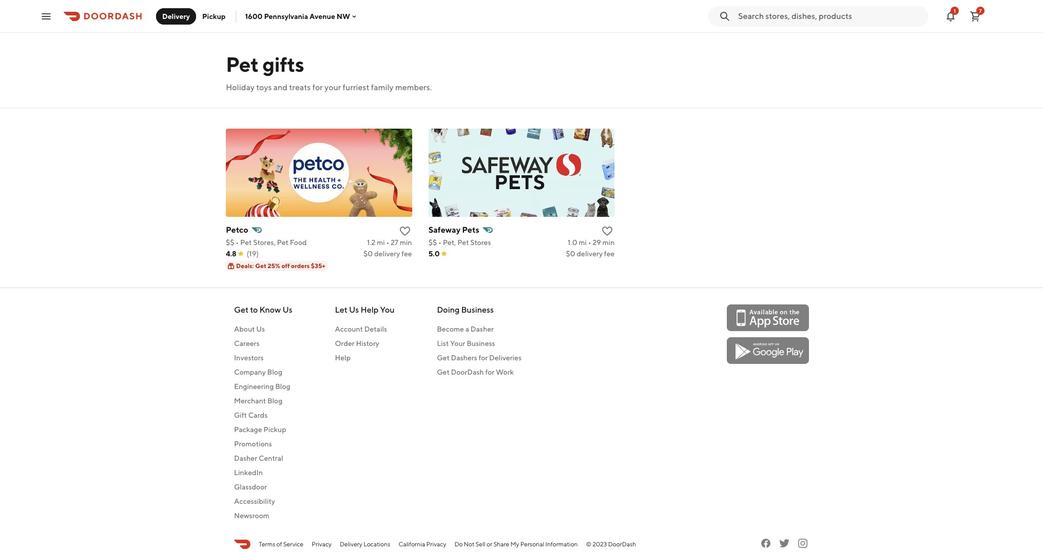 Task type: describe. For each thing, give the bounding box(es) containing it.
$0 for safeway pets
[[566, 250, 575, 258]]

company blog link
[[234, 368, 293, 378]]

not
[[464, 541, 475, 549]]

3 • from the left
[[438, 239, 441, 247]]

dasher inside 'dasher central' link
[[234, 455, 257, 463]]

dashers
[[451, 354, 477, 362]]

$0 delivery fee for safeway pets
[[566, 250, 615, 258]]

1600
[[245, 12, 263, 20]]

linkedin
[[234, 469, 263, 477]]

Store search: begin typing to search for stores available on DoorDash text field
[[738, 11, 922, 22]]

0 vertical spatial business
[[461, 305, 494, 315]]

delivery for petco
[[374, 250, 400, 258]]

pet up holiday
[[226, 52, 259, 76]]

merchant blog link
[[234, 396, 293, 407]]

0 vertical spatial for
[[312, 83, 323, 92]]

delivery button
[[156, 8, 196, 24]]

safeway pets
[[429, 225, 479, 235]]

information
[[546, 541, 578, 549]]

1 • from the left
[[236, 239, 239, 247]]

careers link
[[234, 339, 293, 349]]

pickup inside 'button'
[[202, 12, 226, 20]]

locations
[[364, 541, 390, 549]]

1600 pennsylvania avenue nw
[[245, 12, 350, 20]]

2 • from the left
[[386, 239, 389, 247]]

stores,
[[253, 239, 276, 247]]

linkedin link
[[234, 468, 293, 478]]

about us
[[234, 325, 265, 334]]

accessibility
[[234, 498, 275, 506]]

delivery locations link
[[340, 541, 390, 550]]

doordash on twitter image
[[778, 538, 791, 550]]

engineering blog link
[[234, 382, 293, 392]]

package
[[234, 426, 262, 434]]

$$ • pet, pet stores
[[429, 239, 491, 247]]

get to know us
[[234, 305, 293, 315]]

gift cards
[[234, 412, 268, 420]]

7 button
[[965, 6, 986, 26]]

list
[[437, 340, 449, 348]]

order history link
[[335, 339, 395, 349]]

get for get dashers for deliveries
[[437, 354, 450, 362]]

$$ for safeway pets
[[429, 239, 437, 247]]

about us link
[[234, 324, 293, 335]]

merchant blog
[[234, 397, 283, 406]]

pennsylvania
[[264, 12, 308, 20]]

fee for petco
[[402, 250, 412, 258]]

company
[[234, 369, 266, 377]]

nw
[[337, 12, 350, 20]]

become a dasher
[[437, 325, 494, 334]]

blog for merchant blog
[[267, 397, 283, 406]]

california privacy
[[399, 541, 446, 549]]

© 2023 doordash
[[586, 541, 636, 549]]

dasher inside become a dasher link
[[471, 325, 494, 334]]

do not sell or share my personal information
[[455, 541, 578, 549]]

or
[[487, 541, 492, 549]]

your
[[324, 83, 341, 92]]

central
[[259, 455, 283, 463]]

notification bell image
[[945, 10, 957, 22]]

delivery locations
[[340, 541, 390, 549]]

1600 pennsylvania avenue nw button
[[245, 12, 358, 20]]

account
[[335, 325, 363, 334]]

1.2
[[367, 239, 376, 247]]

off
[[282, 262, 290, 270]]

1.0 mi • 29 min
[[568, 239, 615, 247]]

account details link
[[335, 324, 395, 335]]

do
[[455, 541, 463, 549]]

cards
[[248, 412, 268, 420]]

california
[[399, 541, 425, 549]]

$35+
[[311, 262, 325, 270]]

promotions
[[234, 441, 272, 449]]

accessibility link
[[234, 497, 293, 507]]

promotions link
[[234, 439, 293, 450]]

to
[[250, 305, 258, 315]]

mi for petco
[[377, 239, 385, 247]]

become
[[437, 325, 464, 334]]

(19)
[[247, 250, 259, 258]]

terms of service link
[[259, 541, 303, 550]]

pet gifts
[[226, 52, 304, 76]]

click to add this store to your saved list image for safeway pets
[[601, 225, 614, 238]]

blog for company blog
[[267, 369, 282, 377]]

pickup button
[[196, 8, 232, 24]]

get for get doordash for work
[[437, 369, 450, 377]]

$0 delivery fee for petco
[[363, 250, 412, 258]]

us for about us
[[256, 325, 265, 334]]

2023
[[593, 541, 607, 549]]

1 vertical spatial pickup
[[264, 426, 286, 434]]

stores
[[470, 239, 491, 247]]

2 privacy from the left
[[426, 541, 446, 549]]

0 vertical spatial doordash
[[451, 369, 484, 377]]

mi for safeway pets
[[579, 239, 587, 247]]

list your business link
[[437, 339, 522, 349]]

get dashers for deliveries
[[437, 354, 522, 362]]

glassdoor link
[[234, 483, 293, 493]]

deals:
[[236, 262, 254, 270]]

1.2 mi • 27 min
[[367, 239, 412, 247]]



Task type: vqa. For each thing, say whether or not it's contained in the screenshot.
family
yes



Task type: locate. For each thing, give the bounding box(es) containing it.
4 • from the left
[[588, 239, 591, 247]]

for for get doordash for work
[[485, 369, 495, 377]]

2 mi from the left
[[579, 239, 587, 247]]

fee
[[402, 250, 412, 258], [604, 250, 615, 258]]

0 vertical spatial dasher
[[471, 325, 494, 334]]

get
[[255, 262, 266, 270], [234, 305, 248, 315], [437, 354, 450, 362], [437, 369, 450, 377]]

members.
[[395, 83, 432, 92]]

0 horizontal spatial $0
[[363, 250, 373, 258]]

my
[[511, 541, 519, 549]]

0 horizontal spatial help
[[335, 354, 351, 362]]

1 vertical spatial for
[[479, 354, 488, 362]]

dasher
[[471, 325, 494, 334], [234, 455, 257, 463]]

1 horizontal spatial delivery
[[340, 541, 362, 549]]

delivery left the pickup 'button'
[[162, 12, 190, 20]]

0 horizontal spatial mi
[[377, 239, 385, 247]]

blog up engineering blog link
[[267, 369, 282, 377]]

mi
[[377, 239, 385, 247], [579, 239, 587, 247]]

privacy left do
[[426, 541, 446, 549]]

california privacy link
[[399, 541, 446, 550]]

list your business
[[437, 340, 495, 348]]

delivery
[[162, 12, 190, 20], [340, 541, 362, 549]]

know
[[259, 305, 281, 315]]

terms of service
[[259, 541, 303, 549]]

1 horizontal spatial us
[[283, 305, 293, 315]]

fee down the 1.0 mi • 29 min
[[604, 250, 615, 258]]

doordash
[[451, 369, 484, 377], [608, 541, 636, 549]]

history
[[356, 340, 379, 348]]

$0 delivery fee
[[363, 250, 412, 258], [566, 250, 615, 258]]

1 vertical spatial dasher
[[234, 455, 257, 463]]

• left the 'pet,'
[[438, 239, 441, 247]]

blog inside the company blog link
[[267, 369, 282, 377]]

1 horizontal spatial pickup
[[264, 426, 286, 434]]

1 horizontal spatial fee
[[604, 250, 615, 258]]

privacy
[[312, 541, 332, 549], [426, 541, 446, 549]]

7
[[979, 7, 982, 14]]

1 horizontal spatial dasher
[[471, 325, 494, 334]]

1 $0 from the left
[[363, 250, 373, 258]]

share
[[494, 541, 509, 549]]

0 horizontal spatial delivery
[[162, 12, 190, 20]]

2 $0 from the left
[[566, 250, 575, 258]]

1 horizontal spatial privacy
[[426, 541, 446, 549]]

food
[[290, 239, 307, 247]]

2 horizontal spatial us
[[349, 305, 359, 315]]

engineering
[[234, 383, 274, 391]]

for left the your
[[312, 83, 323, 92]]

family
[[371, 83, 394, 92]]

investors link
[[234, 353, 293, 363]]

delivery left locations
[[340, 541, 362, 549]]

delivery for delivery
[[162, 12, 190, 20]]

click to add this store to your saved list image up the 1.0 mi • 29 min
[[601, 225, 614, 238]]

account details
[[335, 325, 387, 334]]

doordash on facebook image
[[760, 538, 772, 550]]

get doordash for work link
[[437, 368, 522, 378]]

and
[[273, 83, 288, 92]]

pickup right delivery button
[[202, 12, 226, 20]]

$$ up 5.0
[[429, 239, 437, 247]]

1 min from the left
[[400, 239, 412, 247]]

pet up (19)
[[240, 239, 252, 247]]

doordash down dashers
[[451, 369, 484, 377]]

min for safeway pets
[[603, 239, 615, 247]]

help down order
[[335, 354, 351, 362]]

pet,
[[443, 239, 456, 247]]

pet
[[226, 52, 259, 76], [240, 239, 252, 247], [277, 239, 288, 247], [458, 239, 469, 247]]

2 vertical spatial blog
[[267, 397, 283, 406]]

open menu image
[[40, 10, 52, 22]]

$$ for petco
[[226, 239, 234, 247]]

1 mi from the left
[[377, 239, 385, 247]]

2 $$ from the left
[[429, 239, 437, 247]]

27
[[391, 239, 399, 247]]

deals: get 25% off orders $35+
[[236, 262, 325, 270]]

1 vertical spatial help
[[335, 354, 351, 362]]

1 vertical spatial business
[[467, 340, 495, 348]]

1 horizontal spatial min
[[603, 239, 615, 247]]

careers
[[234, 340, 260, 348]]

1 privacy from the left
[[312, 541, 332, 549]]

mi right 1.2
[[377, 239, 385, 247]]

your
[[450, 340, 465, 348]]

pets
[[462, 225, 479, 235]]

0 vertical spatial blog
[[267, 369, 282, 377]]

5 items, open order cart image
[[969, 10, 982, 22]]

fee for safeway pets
[[604, 250, 615, 258]]

2 delivery from the left
[[577, 250, 603, 258]]

mi right 1.0
[[579, 239, 587, 247]]

safeway
[[429, 225, 461, 235]]

0 horizontal spatial privacy
[[312, 541, 332, 549]]

blog down engineering blog link
[[267, 397, 283, 406]]

get doordash for work
[[437, 369, 514, 377]]

1 horizontal spatial $0
[[566, 250, 575, 258]]

click to add this store to your saved list image for petco
[[399, 225, 411, 238]]

pet right the 'pet,'
[[458, 239, 469, 247]]

5.0
[[429, 250, 440, 258]]

0 vertical spatial help
[[361, 305, 379, 315]]

furriest
[[343, 83, 369, 92]]

$$ • pet stores, pet food
[[226, 239, 307, 247]]

pet left food
[[277, 239, 288, 247]]

delivery for delivery locations
[[340, 541, 362, 549]]

dasher up list your business link
[[471, 325, 494, 334]]

$0 delivery fee down 1.2 mi • 27 min
[[363, 250, 412, 258]]

delivery down the 1.0 mi • 29 min
[[577, 250, 603, 258]]

for for get dashers for deliveries
[[479, 354, 488, 362]]

1 horizontal spatial doordash
[[608, 541, 636, 549]]

package pickup
[[234, 426, 286, 434]]

min right 29
[[603, 239, 615, 247]]

0 vertical spatial pickup
[[202, 12, 226, 20]]

2 vertical spatial for
[[485, 369, 495, 377]]

delivery down 1.2 mi • 27 min
[[374, 250, 400, 258]]

0 vertical spatial delivery
[[162, 12, 190, 20]]

blog inside merchant blog link
[[267, 397, 283, 406]]

gift
[[234, 412, 247, 420]]

business up get dashers for deliveries link
[[467, 340, 495, 348]]

1 vertical spatial doordash
[[608, 541, 636, 549]]

0 horizontal spatial delivery
[[374, 250, 400, 258]]

delivery
[[374, 250, 400, 258], [577, 250, 603, 258]]

1 horizontal spatial mi
[[579, 239, 587, 247]]

1 delivery from the left
[[374, 250, 400, 258]]

min right 27 at the left top of the page
[[400, 239, 412, 247]]

us up careers link
[[256, 325, 265, 334]]

2 fee from the left
[[604, 250, 615, 258]]

of
[[277, 541, 282, 549]]

treats
[[289, 83, 311, 92]]

• left 27 at the left top of the page
[[386, 239, 389, 247]]

click to add this store to your saved list image up 1.2 mi • 27 min
[[399, 225, 411, 238]]

terms
[[259, 541, 275, 549]]

0 horizontal spatial doordash
[[451, 369, 484, 377]]

$0 delivery fee down the 1.0 mi • 29 min
[[566, 250, 615, 258]]

holiday
[[226, 83, 255, 92]]

dasher up linkedin
[[234, 455, 257, 463]]

us right the know
[[283, 305, 293, 315]]

0 horizontal spatial min
[[400, 239, 412, 247]]

0 horizontal spatial fee
[[402, 250, 412, 258]]

gifts
[[263, 52, 304, 76]]

1 horizontal spatial $$
[[429, 239, 437, 247]]

get for get to know us
[[234, 305, 248, 315]]

©
[[586, 541, 592, 549]]

click to add this store to your saved list image
[[399, 225, 411, 238], [601, 225, 614, 238]]

dasher central link
[[234, 454, 293, 464]]

min for petco
[[400, 239, 412, 247]]

business up become a dasher link
[[461, 305, 494, 315]]

1 horizontal spatial delivery
[[577, 250, 603, 258]]

personal
[[520, 541, 544, 549]]

let
[[335, 305, 347, 315]]

privacy link
[[312, 541, 332, 550]]

1 $$ from the left
[[226, 239, 234, 247]]

$0 down 1.0
[[566, 250, 575, 258]]

0 horizontal spatial pickup
[[202, 12, 226, 20]]

1 horizontal spatial click to add this store to your saved list image
[[601, 225, 614, 238]]

2 $0 delivery fee from the left
[[566, 250, 615, 258]]

2 min from the left
[[603, 239, 615, 247]]

1 click to add this store to your saved list image from the left
[[399, 225, 411, 238]]

help left 'you'
[[361, 305, 379, 315]]

delivery inside button
[[162, 12, 190, 20]]

$0 down 1.2
[[363, 250, 373, 258]]

orders
[[291, 262, 310, 270]]

1 $0 delivery fee from the left
[[363, 250, 412, 258]]

• left 29
[[588, 239, 591, 247]]

a
[[466, 325, 469, 334]]

engineering blog
[[234, 383, 290, 391]]

investors
[[234, 354, 264, 362]]

1
[[954, 7, 956, 14]]

0 horizontal spatial us
[[256, 325, 265, 334]]

blog up merchant blog link
[[275, 383, 290, 391]]

doordash on instagram image
[[797, 538, 809, 550]]

us right let
[[349, 305, 359, 315]]

0 horizontal spatial $0 delivery fee
[[363, 250, 412, 258]]

$0
[[363, 250, 373, 258], [566, 250, 575, 258]]

1 horizontal spatial $0 delivery fee
[[566, 250, 615, 258]]

doing
[[437, 305, 460, 315]]

doordash right 2023
[[608, 541, 636, 549]]

order history
[[335, 340, 379, 348]]

pickup up promotions link
[[264, 426, 286, 434]]

merchant
[[234, 397, 266, 406]]

gift cards link
[[234, 411, 293, 421]]

become a dasher link
[[437, 324, 522, 335]]

petco
[[226, 225, 248, 235]]

company blog
[[234, 369, 282, 377]]

privacy right service
[[312, 541, 332, 549]]

blog inside engineering blog link
[[275, 383, 290, 391]]

2 click to add this store to your saved list image from the left
[[601, 225, 614, 238]]

25%
[[268, 262, 280, 270]]

$0 for petco
[[363, 250, 373, 258]]

1 vertical spatial blog
[[275, 383, 290, 391]]

0 horizontal spatial $$
[[226, 239, 234, 247]]

holiday toys and treats for your furriest family members.
[[226, 83, 432, 92]]

• down the 'petco'
[[236, 239, 239, 247]]

service
[[283, 541, 303, 549]]

delivery for safeway pets
[[577, 250, 603, 258]]

dasher central
[[234, 455, 283, 463]]

doing business
[[437, 305, 494, 315]]

deliveries
[[489, 354, 522, 362]]

0 horizontal spatial dasher
[[234, 455, 257, 463]]

business inside list your business link
[[467, 340, 495, 348]]

blog for engineering blog
[[275, 383, 290, 391]]

1 fee from the left
[[402, 250, 412, 258]]

for left work
[[485, 369, 495, 377]]

details
[[364, 325, 387, 334]]

$$ up '4.8'
[[226, 239, 234, 247]]

1 horizontal spatial help
[[361, 305, 379, 315]]

for up get doordash for work link
[[479, 354, 488, 362]]

us for let us help you
[[349, 305, 359, 315]]

0 horizontal spatial click to add this store to your saved list image
[[399, 225, 411, 238]]

get dashers for deliveries link
[[437, 353, 522, 363]]

fee down 1.2 mi • 27 min
[[402, 250, 412, 258]]

1 vertical spatial delivery
[[340, 541, 362, 549]]



